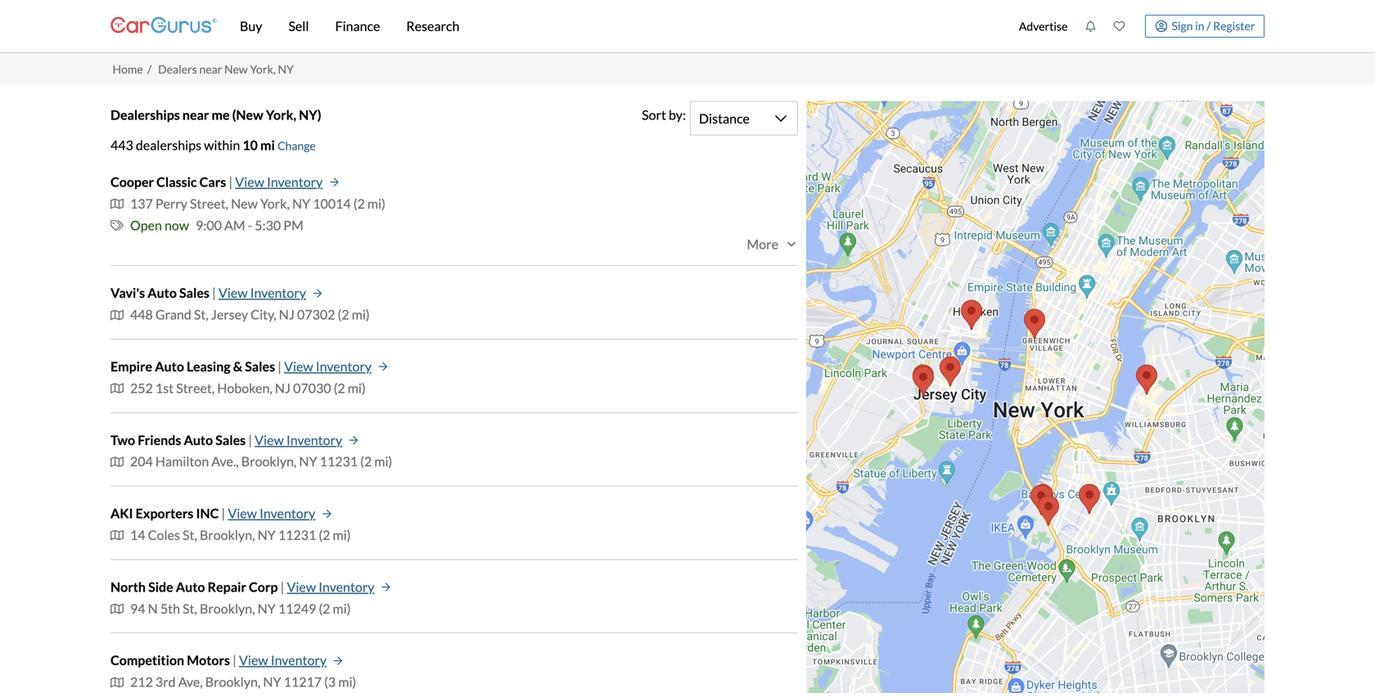 Task type: vqa. For each thing, say whether or not it's contained in the screenshot.


Task type: describe. For each thing, give the bounding box(es) containing it.
-
[[248, 217, 252, 233]]

(new
[[232, 107, 263, 123]]

5th
[[160, 601, 180, 617]]

1 vertical spatial new
[[231, 196, 258, 212]]

change
[[278, 139, 316, 153]]

view inventory for two friends auto sales
[[255, 432, 342, 448]]

448 grand st, jersey city, nj 07302         (2 mi)
[[130, 307, 370, 323]]

sort
[[642, 107, 667, 123]]

register
[[1214, 19, 1256, 33]]

vavi's
[[111, 285, 145, 301]]

st, for brooklyn,
[[183, 527, 197, 543]]

coles
[[148, 527, 180, 543]]

saved cars image
[[1114, 20, 1126, 32]]

st, for jersey
[[194, 307, 209, 323]]

0 vertical spatial new
[[224, 62, 248, 76]]

view inventory link for north side auto repair corp
[[287, 577, 391, 598]]

view inventory link for competition motors
[[239, 650, 343, 672]]

competition
[[111, 653, 184, 669]]

0 vertical spatial sales
[[179, 285, 210, 301]]

arrow right image for 212 3rd ave, brooklyn, ny 11217         (3 mi)
[[333, 656, 343, 666]]

inc
[[196, 506, 219, 522]]

classic
[[157, 174, 197, 190]]

aki
[[111, 506, 133, 522]]

view inventory for aki exporters inc
[[228, 506, 316, 522]]

map image for 448 grand st, jersey city, nj 07302         (2 mi)
[[111, 309, 124, 322]]

0 vertical spatial near
[[199, 62, 222, 76]]

| right corp
[[281, 579, 284, 595]]

2 vertical spatial st,
[[183, 601, 197, 617]]

two friends auto sales |
[[111, 432, 252, 448]]

brooklyn, for competition motors |
[[205, 674, 261, 690]]

11217
[[284, 674, 322, 690]]

aki exporters inc |
[[111, 506, 225, 522]]

ny left 11217
[[263, 674, 281, 690]]

ny up corp
[[258, 527, 276, 543]]

cooper
[[111, 174, 154, 190]]

north side auto repair corp image
[[1137, 365, 1158, 395]]

11231 for 14 coles st, brooklyn, ny 11231         (2 mi)
[[278, 527, 316, 543]]

11249
[[278, 601, 316, 617]]

buy
[[240, 18, 262, 34]]

443
[[111, 137, 133, 153]]

inventory for 448 grand st, jersey city, nj 07302         (2 mi)
[[250, 285, 306, 301]]

inventory for 204 hamilton ave., brooklyn, ny 11231         (2 mi)
[[287, 432, 342, 448]]

&
[[233, 359, 243, 375]]

view for empire auto leasing & sales
[[284, 359, 313, 375]]

view for vavi's auto sales
[[219, 285, 248, 301]]

sell
[[289, 18, 309, 34]]

dealerships
[[111, 107, 180, 123]]

brooklyn, for aki exporters inc |
[[200, 527, 255, 543]]

14 coles st, brooklyn, ny 11231         (2 mi)
[[130, 527, 351, 543]]

| up the 212 3rd ave, brooklyn, ny 11217         (3 mi) on the left bottom of the page
[[233, 653, 237, 669]]

menu containing sign in / register
[[1011, 3, 1265, 49]]

within
[[204, 137, 240, 153]]

dealerships
[[136, 137, 201, 153]]

inventory for 14 coles st, brooklyn, ny 11231         (2 mi)
[[260, 506, 316, 522]]

252 1st street, hoboken, nj 07030         (2 mi)
[[130, 380, 366, 396]]

3m motors llc image
[[913, 366, 934, 397]]

ny)
[[299, 107, 321, 123]]

sell button
[[276, 0, 322, 52]]

north
[[111, 579, 146, 595]]

443 dealerships within 10 mi change
[[111, 137, 316, 153]]

tags image
[[111, 219, 124, 232]]

212 3rd ave, brooklyn, ny 11217         (3 mi)
[[130, 674, 357, 690]]

inventory for 94 n 5th st, brooklyn, ny 11249         (2 mi)
[[319, 579, 375, 595]]

york, for new
[[260, 196, 290, 212]]

menu bar containing buy
[[217, 0, 1011, 52]]

ave,
[[178, 674, 203, 690]]

advertise
[[1020, 19, 1068, 33]]

motors
[[187, 653, 230, 669]]

auto up 5th
[[176, 579, 205, 595]]

arrow right image for 204 hamilton ave., brooklyn, ny 11231         (2 mi)
[[349, 436, 359, 446]]

angle down image
[[785, 238, 799, 251]]

grand
[[156, 307, 191, 323]]

map image for 204 hamilton ave., brooklyn, ny 11231         (2 mi)
[[111, 456, 124, 469]]

advertise link
[[1011, 3, 1077, 49]]

ny down 07030
[[299, 454, 317, 470]]

252
[[130, 380, 153, 396]]

0 vertical spatial york,
[[250, 62, 276, 76]]

cars
[[200, 174, 226, 190]]

corp
[[249, 579, 278, 595]]

view for two friends auto sales
[[255, 432, 284, 448]]

buy button
[[227, 0, 276, 52]]

two friends auto sales image
[[1033, 484, 1054, 515]]

now
[[165, 217, 189, 233]]

vavi's auto sales |
[[111, 285, 216, 301]]

view inventory for north side auto repair corp
[[287, 579, 375, 595]]

14
[[130, 527, 145, 543]]

/ inside menu item
[[1207, 19, 1212, 33]]

open now 9:00 am - 5:30 pm
[[130, 217, 304, 233]]

view inventory link for two friends auto sales
[[255, 430, 359, 451]]

94 n 5th st, brooklyn, ny 11249         (2 mi)
[[130, 601, 351, 617]]

view inventory link for cooper classic cars
[[235, 172, 339, 193]]

arrow right image for 252 1st street, hoboken, nj 07030         (2 mi)
[[378, 362, 388, 372]]

arrow right image for 94 n 5th st, brooklyn, ny 11249         (2 mi)
[[381, 583, 391, 593]]

137
[[130, 196, 153, 212]]

pm
[[284, 217, 304, 233]]

view for north side auto repair corp
[[287, 579, 316, 595]]

home / dealers near new york, ny
[[113, 62, 294, 76]]

repair
[[208, 579, 246, 595]]

inventory for 137 perry street, new york, ny 10014         (2 mi)
[[267, 174, 323, 190]]

side
[[148, 579, 173, 595]]

0 vertical spatial nj
[[279, 307, 295, 323]]

more
[[747, 236, 779, 252]]

137 perry street, new york, ny 10014         (2 mi)
[[130, 196, 386, 212]]

map image for 252 1st street, hoboken, nj 07030         (2 mi)
[[111, 382, 124, 395]]

cargurus logo homepage link link
[[111, 3, 217, 50]]

more button
[[747, 236, 799, 252]]

sign in / register
[[1172, 19, 1256, 33]]

jersey
[[211, 307, 248, 323]]

view for competition motors
[[239, 653, 268, 669]]

ave.,
[[212, 454, 239, 470]]

arrow right image for 137 perry street, new york, ny 10014         (2 mi)
[[329, 177, 339, 187]]

user icon image
[[1156, 20, 1168, 32]]

open notifications image
[[1085, 20, 1097, 32]]

sort by:
[[642, 107, 686, 123]]

| up 204 hamilton ave., brooklyn, ny 11231         (2 mi)
[[248, 432, 252, 448]]



Task type: locate. For each thing, give the bounding box(es) containing it.
view inventory link for aki exporters inc
[[228, 503, 332, 525]]

ny down sell dropdown button
[[278, 62, 294, 76]]

map image down two
[[111, 456, 124, 469]]

view inventory up 11217
[[239, 653, 327, 669]]

view for aki exporters inc
[[228, 506, 257, 522]]

st, right grand
[[194, 307, 209, 323]]

11231 up 11249
[[278, 527, 316, 543]]

view up 14 coles st, brooklyn, ny 11231         (2 mi)
[[228, 506, 257, 522]]

map image up tags image
[[111, 197, 124, 211]]

1 vertical spatial /
[[147, 62, 152, 76]]

new up "-"
[[231, 196, 258, 212]]

york, up the 5:30
[[260, 196, 290, 212]]

me
[[212, 107, 230, 123]]

view inventory link up 204 hamilton ave., brooklyn, ny 11231         (2 mi)
[[255, 430, 359, 451]]

nj right city,
[[279, 307, 295, 323]]

empire auto leasing & sales |
[[111, 359, 282, 375]]

sales up grand
[[179, 285, 210, 301]]

st, right 5th
[[183, 601, 197, 617]]

94
[[130, 601, 145, 617]]

1 vertical spatial nj
[[275, 380, 291, 396]]

0 horizontal spatial /
[[147, 62, 152, 76]]

204 hamilton ave., brooklyn, ny 11231         (2 mi)
[[130, 454, 393, 470]]

view inventory link for vavi's auto sales
[[219, 283, 323, 304]]

view inventory link up 11249
[[287, 577, 391, 598]]

0 vertical spatial street,
[[190, 196, 229, 212]]

5 map image from the top
[[111, 529, 124, 542]]

york, for (new
[[266, 107, 297, 123]]

street, for hoboken,
[[176, 380, 215, 396]]

view inventory up 14 coles st, brooklyn, ny 11231         (2 mi)
[[228, 506, 316, 522]]

home
[[113, 62, 143, 76]]

1 horizontal spatial /
[[1207, 19, 1212, 33]]

open
[[130, 217, 162, 233]]

auto
[[148, 285, 177, 301], [155, 359, 184, 375], [184, 432, 213, 448], [176, 579, 205, 595]]

map region
[[807, 101, 1265, 694]]

(3
[[324, 674, 336, 690]]

competition motors image
[[1079, 484, 1101, 515]]

friends
[[138, 432, 181, 448]]

finance
[[335, 18, 380, 34]]

two
[[111, 432, 135, 448]]

sales
[[179, 285, 210, 301], [245, 359, 275, 375], [216, 432, 246, 448]]

1 vertical spatial st,
[[183, 527, 197, 543]]

| right cars
[[229, 174, 233, 190]]

1 vertical spatial sales
[[245, 359, 275, 375]]

arrow right image
[[329, 177, 339, 187], [378, 362, 388, 372], [349, 436, 359, 446], [381, 583, 391, 593], [333, 656, 343, 666]]

1 vertical spatial 11231
[[278, 527, 316, 543]]

ny down corp
[[258, 601, 276, 617]]

map image left 94
[[111, 603, 124, 616]]

york,
[[250, 62, 276, 76], [266, 107, 297, 123], [260, 196, 290, 212]]

view inventory up 11249
[[287, 579, 375, 595]]

inventory for 252 1st street, hoboken, nj 07030         (2 mi)
[[316, 359, 372, 375]]

6 map image from the top
[[111, 603, 124, 616]]

1 vertical spatial york,
[[266, 107, 297, 123]]

0 vertical spatial arrow right image
[[313, 289, 323, 298]]

auto up hamilton at the bottom of the page
[[184, 432, 213, 448]]

0 horizontal spatial 11231
[[278, 527, 316, 543]]

st,
[[194, 307, 209, 323], [183, 527, 197, 543], [183, 601, 197, 617]]

york, down buy popup button on the left
[[250, 62, 276, 76]]

| right inc
[[221, 506, 225, 522]]

1 horizontal spatial 11231
[[320, 454, 358, 470]]

inventory for 212 3rd ave, brooklyn, ny 11217         (3 mi)
[[271, 653, 327, 669]]

street, down empire auto leasing & sales |
[[176, 380, 215, 396]]

view up 11249
[[287, 579, 316, 595]]

/
[[1207, 19, 1212, 33], [147, 62, 152, 76]]

view inventory link up 14 coles st, brooklyn, ny 11231         (2 mi)
[[228, 503, 332, 525]]

view inventory for vavi's auto sales
[[219, 285, 306, 301]]

home link
[[113, 62, 143, 76]]

north side auto repair corp |
[[111, 579, 284, 595]]

brooklyn, for two friends auto sales |
[[241, 454, 297, 470]]

cargurus logo homepage link image
[[111, 3, 217, 50]]

dealers
[[158, 62, 197, 76]]

brooklyn, down motors
[[205, 674, 261, 690]]

view inventory for competition motors
[[239, 653, 327, 669]]

view inventory up 07030
[[284, 359, 372, 375]]

3 map image from the top
[[111, 382, 124, 395]]

leasing
[[187, 359, 231, 375]]

perry
[[156, 196, 187, 212]]

hoboken,
[[217, 380, 273, 396]]

view for cooper classic cars
[[235, 174, 264, 190]]

view inventory up city,
[[219, 285, 306, 301]]

view up 137 perry street, new york, ny 10014         (2 mi)
[[235, 174, 264, 190]]

view inventory up 137 perry street, new york, ny 10014         (2 mi)
[[235, 174, 323, 190]]

view inventory link up 07030
[[284, 356, 388, 378]]

2 vertical spatial sales
[[216, 432, 246, 448]]

map image down vavi's
[[111, 309, 124, 322]]

10014
[[313, 196, 351, 212]]

in
[[1196, 19, 1205, 33]]

finance button
[[322, 0, 393, 52]]

n
[[148, 601, 158, 617]]

nj left 07030
[[275, 380, 291, 396]]

empire
[[111, 359, 152, 375]]

view inventory for empire auto leasing & sales
[[284, 359, 372, 375]]

arrow right image for (2
[[322, 509, 332, 519]]

new down buy popup button on the left
[[224, 62, 248, 76]]

| up jersey
[[212, 285, 216, 301]]

by:
[[669, 107, 686, 123]]

st, right coles
[[183, 527, 197, 543]]

map image
[[111, 676, 124, 689]]

ferarro auto sales image
[[913, 365, 934, 395]]

sales right &
[[245, 359, 275, 375]]

ny up pm
[[292, 196, 310, 212]]

11231
[[320, 454, 358, 470], [278, 527, 316, 543]]

empire auto leasing &amp; sales image
[[961, 300, 983, 330]]

view up the 212 3rd ave, brooklyn, ny 11217         (3 mi) on the left bottom of the page
[[239, 653, 268, 669]]

2 vertical spatial york,
[[260, 196, 290, 212]]

street,
[[190, 196, 229, 212], [176, 380, 215, 396]]

/ right home link
[[147, 62, 152, 76]]

|
[[229, 174, 233, 190], [212, 285, 216, 301], [278, 359, 282, 375], [248, 432, 252, 448], [221, 506, 225, 522], [281, 579, 284, 595], [233, 653, 237, 669]]

4 map image from the top
[[111, 456, 124, 469]]

0 vertical spatial /
[[1207, 19, 1212, 33]]

5:30
[[255, 217, 281, 233]]

view inventory link up 137 perry street, new york, ny 10014         (2 mi)
[[235, 172, 339, 193]]

view inventory link up city,
[[219, 283, 323, 304]]

07030
[[293, 380, 331, 396]]

city,
[[251, 307, 277, 323]]

aki exporters inc image
[[1031, 485, 1052, 516]]

07302
[[297, 307, 335, 323]]

view inventory for cooper classic cars
[[235, 174, 323, 190]]

view up 204 hamilton ave., brooklyn, ny 11231         (2 mi)
[[255, 432, 284, 448]]

brooklyn, down inc
[[200, 527, 255, 543]]

204
[[130, 454, 153, 470]]

1 vertical spatial near
[[183, 107, 209, 123]]

research
[[407, 18, 460, 34]]

auto up 1st
[[155, 359, 184, 375]]

research button
[[393, 0, 473, 52]]

map image
[[111, 197, 124, 211], [111, 309, 124, 322], [111, 382, 124, 395], [111, 456, 124, 469], [111, 529, 124, 542], [111, 603, 124, 616]]

dealerships near me (new york, ny)
[[111, 107, 321, 123]]

competition motors |
[[111, 653, 237, 669]]

view up 07030
[[284, 359, 313, 375]]

map image for 14 coles st, brooklyn, ny 11231         (2 mi)
[[111, 529, 124, 542]]

/ right in
[[1207, 19, 1212, 33]]

menu bar
[[217, 0, 1011, 52]]

sign in / register menu item
[[1134, 15, 1265, 38]]

mi
[[260, 137, 275, 153]]

arrow right image
[[313, 289, 323, 298], [322, 509, 332, 519]]

sign
[[1172, 19, 1194, 33]]

view up jersey
[[219, 285, 248, 301]]

menu
[[1011, 3, 1265, 49]]

0 vertical spatial 11231
[[320, 454, 358, 470]]

hamilton
[[156, 454, 209, 470]]

inventory
[[267, 174, 323, 190], [250, 285, 306, 301], [316, 359, 372, 375], [287, 432, 342, 448], [260, 506, 316, 522], [319, 579, 375, 595], [271, 653, 327, 669]]

map image left 252
[[111, 382, 124, 395]]

map image for 94 n 5th st, brooklyn, ny 11249         (2 mi)
[[111, 603, 124, 616]]

0 vertical spatial st,
[[194, 307, 209, 323]]

1 vertical spatial arrow right image
[[322, 509, 332, 519]]

street, up 9:00
[[190, 196, 229, 212]]

(2
[[354, 196, 365, 212], [338, 307, 349, 323], [334, 380, 345, 396], [360, 454, 372, 470], [319, 527, 330, 543], [319, 601, 330, 617]]

map image left '14'
[[111, 529, 124, 542]]

cooper classic cars image
[[1025, 309, 1046, 339]]

near
[[199, 62, 222, 76], [183, 107, 209, 123]]

near right dealers
[[199, 62, 222, 76]]

cooper classic cars |
[[111, 174, 233, 190]]

1 map image from the top
[[111, 197, 124, 211]]

3rd
[[156, 674, 176, 690]]

brooklyn, right ave.,
[[241, 454, 297, 470]]

exporters
[[136, 506, 194, 522]]

448
[[130, 307, 153, 323]]

10
[[243, 137, 258, 153]]

sales up ave.,
[[216, 432, 246, 448]]

brooklyn, down repair
[[200, 601, 255, 617]]

nj
[[279, 307, 295, 323], [275, 380, 291, 396]]

sign in / register link
[[1146, 15, 1265, 38]]

view inventory link up 11217
[[239, 650, 343, 672]]

street, for new
[[190, 196, 229, 212]]

brooklyn,
[[241, 454, 297, 470], [200, 527, 255, 543], [200, 601, 255, 617], [205, 674, 261, 690]]

map image for 137 perry street, new york, ny 10014         (2 mi)
[[111, 197, 124, 211]]

view inventory link for empire auto leasing & sales
[[284, 356, 388, 378]]

near left me
[[183, 107, 209, 123]]

ny
[[278, 62, 294, 76], [292, 196, 310, 212], [299, 454, 317, 470], [258, 527, 276, 543], [258, 601, 276, 617], [263, 674, 281, 690]]

vavi's auto sales image
[[940, 357, 961, 387]]

1st
[[156, 380, 174, 396]]

auto up grand
[[148, 285, 177, 301]]

| up 252 1st street, hoboken, nj 07030         (2 mi)
[[278, 359, 282, 375]]

rizzuto joseph auto sales image
[[1038, 496, 1060, 526]]

view inventory up 204 hamilton ave., brooklyn, ny 11231         (2 mi)
[[255, 432, 342, 448]]

1 vertical spatial street,
[[176, 380, 215, 396]]

york, left ny)
[[266, 107, 297, 123]]

am
[[224, 217, 245, 233]]

11231 down 07030
[[320, 454, 358, 470]]

view
[[235, 174, 264, 190], [219, 285, 248, 301], [284, 359, 313, 375], [255, 432, 284, 448], [228, 506, 257, 522], [287, 579, 316, 595], [239, 653, 268, 669]]

11231 for 204 hamilton ave., brooklyn, ny 11231         (2 mi)
[[320, 454, 358, 470]]

212
[[130, 674, 153, 690]]

2 map image from the top
[[111, 309, 124, 322]]

arrow right image for 07302
[[313, 289, 323, 298]]



